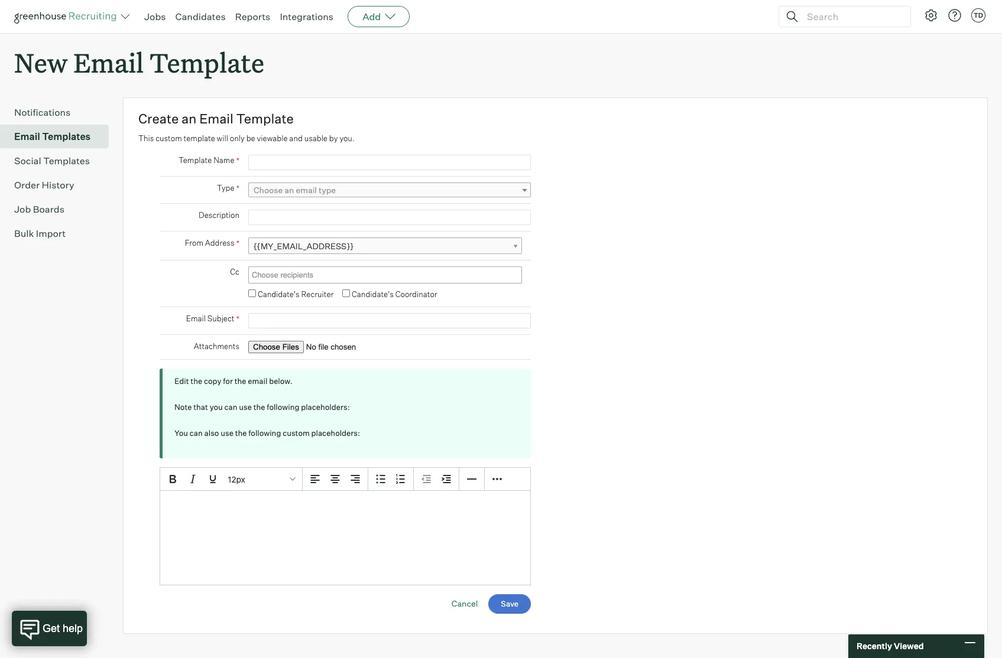 Task type: vqa. For each thing, say whether or not it's contained in the screenshot.
Designer (50) Collect Feedback In Application Review to the middle
no



Task type: locate. For each thing, give the bounding box(es) containing it.
notifications link
[[14, 105, 104, 120]]

* right name
[[236, 156, 240, 166]]

create
[[138, 111, 179, 127]]

notifications
[[14, 107, 71, 118]]

job boards
[[14, 204, 64, 215]]

create an email template
[[138, 111, 294, 127]]

template inside template name *
[[179, 156, 212, 165]]

the
[[191, 377, 202, 386], [235, 377, 246, 386], [254, 403, 265, 412], [235, 429, 247, 438]]

0 horizontal spatial candidate's
[[258, 290, 300, 299]]

an for choose
[[285, 185, 294, 195]]

be
[[246, 133, 255, 143]]

toolbar
[[303, 468, 368, 491], [368, 468, 414, 491], [414, 468, 460, 491]]

templates for social templates
[[43, 155, 90, 167]]

0 vertical spatial template
[[150, 45, 264, 80]]

configure image
[[924, 8, 939, 22]]

choose an email type link
[[248, 183, 531, 198]]

template name *
[[179, 156, 240, 166]]

0 vertical spatial custom
[[156, 133, 182, 143]]

note that you can use the following placeholders:
[[174, 403, 350, 412]]

custom
[[156, 133, 182, 143], [283, 429, 310, 438]]

following down below.
[[267, 403, 299, 412]]

an up template
[[182, 111, 197, 127]]

td
[[974, 11, 984, 20]]

1 vertical spatial custom
[[283, 429, 310, 438]]

placeholders:
[[301, 403, 350, 412], [311, 429, 360, 438]]

new email template
[[14, 45, 264, 80]]

templates up social templates "link"
[[42, 131, 91, 143]]

type
[[319, 185, 336, 195]]

1 * from the top
[[236, 156, 240, 166]]

0 horizontal spatial an
[[182, 111, 197, 127]]

subject
[[207, 314, 234, 323]]

* for template name *
[[236, 156, 240, 166]]

viewed
[[894, 642, 924, 652]]

reports link
[[235, 11, 270, 22]]

use down edit the copy for the email below.
[[239, 403, 252, 412]]

candidate's right the candidate's recruiter option on the left top
[[258, 290, 300, 299]]

from address *
[[185, 238, 240, 248]]

0 horizontal spatial email
[[248, 377, 268, 386]]

*
[[236, 156, 240, 166], [236, 183, 240, 193], [236, 238, 240, 248], [236, 314, 240, 324]]

recently
[[857, 642, 892, 652]]

candidate's
[[258, 290, 300, 299], [352, 290, 394, 299]]

name
[[214, 156, 234, 165]]

choose
[[254, 185, 283, 195]]

email left type
[[296, 185, 317, 195]]

email templates
[[14, 131, 91, 143]]

order history link
[[14, 178, 104, 192]]

will
[[217, 133, 228, 143]]

cancel link
[[452, 599, 478, 609]]

1 horizontal spatial an
[[285, 185, 294, 195]]

templates down email templates "link"
[[43, 155, 90, 167]]

you
[[210, 403, 223, 412]]

copy
[[204, 377, 221, 386]]

type
[[217, 183, 234, 193]]

0 vertical spatial use
[[239, 403, 252, 412]]

jobs
[[144, 11, 166, 22]]

4 * from the top
[[236, 314, 240, 324]]

choose an email type
[[254, 185, 336, 195]]

None file field
[[248, 341, 398, 353]]

by
[[329, 133, 338, 143]]

use right 'also' at the bottom left of page
[[221, 429, 234, 438]]

0 vertical spatial email
[[296, 185, 317, 195]]

integrations link
[[280, 11, 334, 22]]

1 vertical spatial templates
[[43, 155, 90, 167]]

{{my_email_address}} link
[[248, 238, 522, 255]]

0 vertical spatial can
[[224, 403, 237, 412]]

candidate's for candidate's recruiter
[[258, 290, 300, 299]]

following
[[267, 403, 299, 412], [249, 429, 281, 438]]

job
[[14, 204, 31, 215]]

following down note that you can use the following placeholders:
[[249, 429, 281, 438]]

email subject *
[[186, 314, 240, 324]]

an for create
[[182, 111, 197, 127]]

an right choose
[[285, 185, 294, 195]]

0 horizontal spatial custom
[[156, 133, 182, 143]]

1 vertical spatial an
[[285, 185, 294, 195]]

placeholders: for note that you can use the following placeholders:
[[301, 403, 350, 412]]

can
[[224, 403, 237, 412], [190, 429, 203, 438]]

1 candidate's from the left
[[258, 290, 300, 299]]

1 horizontal spatial custom
[[283, 429, 310, 438]]

email
[[296, 185, 317, 195], [248, 377, 268, 386]]

candidate's right 'candidate's coordinator' checkbox
[[352, 290, 394, 299]]

new
[[14, 45, 67, 80]]

0 vertical spatial placeholders:
[[301, 403, 350, 412]]

template down template
[[179, 156, 212, 165]]

jobs link
[[144, 11, 166, 22]]

1 vertical spatial template
[[236, 111, 294, 127]]

template
[[150, 45, 264, 80], [236, 111, 294, 127], [179, 156, 212, 165]]

12px toolbar
[[160, 468, 303, 491]]

reports
[[235, 11, 270, 22]]

you.
[[340, 133, 355, 143]]

2 candidate's from the left
[[352, 290, 394, 299]]

1 vertical spatial following
[[249, 429, 281, 438]]

can right "you"
[[224, 403, 237, 412]]

1 vertical spatial use
[[221, 429, 234, 438]]

templates
[[42, 131, 91, 143], [43, 155, 90, 167]]

type *
[[217, 183, 240, 193]]

custom down note that you can use the following placeholders:
[[283, 429, 310, 438]]

Description text field
[[248, 210, 531, 225]]

1 horizontal spatial can
[[224, 403, 237, 412]]

custom down create
[[156, 133, 182, 143]]

email left below.
[[248, 377, 268, 386]]

* right address
[[236, 238, 240, 248]]

None submit
[[489, 595, 531, 614]]

the right edit
[[191, 377, 202, 386]]

1 vertical spatial placeholders:
[[311, 429, 360, 438]]

candidates link
[[175, 11, 226, 22]]

attachments
[[194, 342, 240, 351]]

2 vertical spatial template
[[179, 156, 212, 165]]

templates for email templates
[[42, 131, 91, 143]]

that
[[194, 403, 208, 412]]

2 * from the top
[[236, 183, 240, 193]]

1 horizontal spatial candidate's
[[352, 290, 394, 299]]

0 horizontal spatial can
[[190, 429, 203, 438]]

can right you
[[190, 429, 203, 438]]

description
[[199, 211, 240, 220]]

* for email subject *
[[236, 314, 240, 324]]

candidates
[[175, 11, 226, 22]]

0 vertical spatial templates
[[42, 131, 91, 143]]

None text field
[[249, 268, 519, 283]]

template up viewable
[[236, 111, 294, 127]]

boards
[[33, 204, 64, 215]]

email
[[74, 45, 144, 80], [199, 111, 234, 127], [14, 131, 40, 143], [186, 314, 206, 323]]

2 toolbar from the left
[[368, 468, 414, 491]]

3 * from the top
[[236, 238, 240, 248]]

use
[[239, 403, 252, 412], [221, 429, 234, 438]]

this custom template will only be viewable and usable by you.
[[138, 133, 355, 143]]

template down candidates link
[[150, 45, 264, 80]]

* right type on the top of the page
[[236, 183, 240, 193]]

add
[[363, 11, 381, 22]]

0 vertical spatial an
[[182, 111, 197, 127]]

1 horizontal spatial email
[[296, 185, 317, 195]]

viewable
[[257, 133, 288, 143]]

12px group
[[160, 468, 530, 491]]

email inside "link"
[[14, 131, 40, 143]]

* right subject
[[236, 314, 240, 324]]

an
[[182, 111, 197, 127], [285, 185, 294, 195]]

also
[[204, 429, 219, 438]]

1 horizontal spatial use
[[239, 403, 252, 412]]



Task type: describe. For each thing, give the bounding box(es) containing it.
candidate's recruiter
[[258, 290, 334, 299]]

note
[[174, 403, 192, 412]]

add button
[[348, 6, 410, 27]]

usable
[[304, 133, 328, 143]]

1 vertical spatial can
[[190, 429, 203, 438]]

Candidate's Recruiter checkbox
[[248, 290, 256, 298]]

recently viewed
[[857, 642, 924, 652]]

td button
[[972, 8, 986, 22]]

1 vertical spatial email
[[248, 377, 268, 386]]

coordinator
[[395, 290, 437, 299]]

the up you can also use the following custom placeholders:
[[254, 403, 265, 412]]

cancel
[[452, 599, 478, 609]]

Candidate's Coordinator checkbox
[[343, 290, 350, 298]]

cc
[[230, 267, 240, 277]]

template
[[184, 133, 215, 143]]

0 horizontal spatial use
[[221, 429, 234, 438]]

candidate's for candidate's coordinator
[[352, 290, 394, 299]]

you
[[174, 429, 188, 438]]

edit the copy for the email below.
[[174, 377, 293, 386]]

{{my_email_address}}
[[254, 241, 354, 251]]

candidate's coordinator
[[352, 290, 437, 299]]

bulk import
[[14, 228, 66, 240]]

import
[[36, 228, 66, 240]]

email templates link
[[14, 130, 104, 144]]

email inside email subject *
[[186, 314, 206, 323]]

for
[[223, 377, 233, 386]]

Search text field
[[804, 8, 900, 25]]

12px
[[228, 474, 245, 484]]

recruiter
[[301, 290, 334, 299]]

greenhouse recruiting image
[[14, 9, 121, 24]]

placeholders: for you can also use the following custom placeholders:
[[311, 429, 360, 438]]

social
[[14, 155, 41, 167]]

0 vertical spatial following
[[267, 403, 299, 412]]

and
[[289, 133, 303, 143]]

Email Subject text field
[[248, 313, 531, 329]]

job boards link
[[14, 202, 104, 217]]

bulk import link
[[14, 227, 104, 241]]

you can also use the following custom placeholders:
[[174, 429, 360, 438]]

1 toolbar from the left
[[303, 468, 368, 491]]

order
[[14, 179, 40, 191]]

social templates
[[14, 155, 90, 167]]

Template Name text field
[[248, 155, 531, 170]]

below.
[[269, 377, 293, 386]]

order history
[[14, 179, 74, 191]]

bulk
[[14, 228, 34, 240]]

this
[[138, 133, 154, 143]]

from
[[185, 238, 203, 248]]

* for from address *
[[236, 238, 240, 248]]

td button
[[969, 6, 988, 25]]

the right 'also' at the bottom left of page
[[235, 429, 247, 438]]

only
[[230, 133, 245, 143]]

history
[[42, 179, 74, 191]]

social templates link
[[14, 154, 104, 168]]

the right for
[[235, 377, 246, 386]]

3 toolbar from the left
[[414, 468, 460, 491]]

address
[[205, 238, 234, 248]]

edit
[[174, 377, 189, 386]]

integrations
[[280, 11, 334, 22]]

12px button
[[223, 469, 300, 489]]



